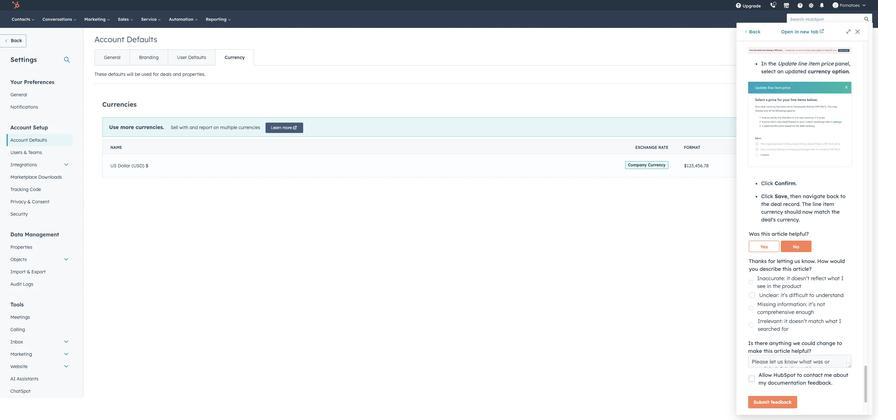 Task type: vqa. For each thing, say whether or not it's contained in the screenshot.
within
no



Task type: describe. For each thing, give the bounding box(es) containing it.
marketplaces image
[[784, 3, 790, 9]]

consent
[[32, 199, 49, 205]]

properties
[[10, 244, 32, 250]]

be
[[135, 71, 140, 77]]

us dollar (usd) $
[[110, 163, 148, 169]]

back link
[[0, 34, 26, 47]]

users & teams link
[[6, 146, 73, 159]]

use more currencies.
[[109, 124, 164, 130]]

website button
[[6, 361, 73, 373]]

properties link
[[6, 241, 73, 254]]

currency for add currency
[[831, 102, 851, 107]]

contacts link
[[8, 10, 39, 28]]

inbox button
[[6, 336, 73, 348]]

currencies.
[[136, 124, 164, 130]]

multiple
[[220, 125, 237, 130]]

privacy
[[10, 199, 26, 205]]

these
[[94, 71, 107, 77]]

$
[[146, 163, 148, 169]]

notifications button
[[817, 0, 828, 10]]

teams
[[28, 150, 42, 156]]

chatspot
[[10, 389, 31, 395]]

contacts
[[12, 17, 31, 22]]

format
[[684, 145, 701, 150]]

defaults for user defaults link
[[188, 55, 206, 60]]

search image
[[865, 17, 869, 21]]

currency link
[[215, 50, 254, 65]]

search button
[[861, 14, 872, 25]]

import & export
[[10, 269, 46, 275]]

conversations
[[42, 17, 73, 22]]

objects button
[[6, 254, 73, 266]]

add currency button
[[811, 98, 868, 111]]

notifications image
[[819, 3, 825, 9]]

general link for preferences
[[6, 89, 73, 101]]

branding link
[[130, 50, 168, 65]]

upgrade
[[743, 3, 761, 8]]

currency inside currency link
[[225, 55, 245, 60]]

settings link
[[807, 2, 815, 9]]

general link for defaults
[[95, 50, 130, 65]]

security
[[10, 211, 28, 217]]

general for your
[[10, 92, 27, 98]]

marketing inside button
[[10, 352, 32, 357]]

sales link
[[114, 10, 137, 28]]

& for teams
[[24, 150, 27, 156]]

$123,456.78
[[684, 163, 709, 169]]

setup
[[33, 124, 48, 131]]

calling link
[[6, 324, 73, 336]]

user
[[177, 55, 187, 60]]

security link
[[6, 208, 73, 220]]

add currency
[[821, 102, 851, 107]]

pomatoes button
[[829, 0, 870, 10]]

tyler black image
[[833, 2, 839, 8]]

account setup element
[[6, 124, 73, 220]]

currency for company currency
[[648, 163, 666, 167]]

marketing link
[[80, 10, 114, 28]]

tools element
[[6, 301, 73, 398]]

marketplaces button
[[780, 0, 794, 10]]

account inside account defaults link
[[10, 137, 28, 143]]

with
[[179, 125, 188, 130]]

report
[[199, 125, 212, 130]]

navigation containing general
[[94, 49, 254, 66]]

account for users & teams
[[10, 124, 31, 131]]

0 vertical spatial marketing
[[84, 17, 107, 22]]

calling icon button
[[768, 1, 779, 9]]

on
[[214, 125, 219, 130]]

rate
[[659, 145, 669, 150]]

objects
[[10, 257, 27, 263]]

currencies banner
[[102, 96, 868, 111]]

& for export
[[27, 269, 30, 275]]

automation link
[[165, 10, 202, 28]]

tracking code
[[10, 187, 41, 193]]

audit
[[10, 282, 22, 287]]

defaults for account defaults link
[[29, 137, 47, 143]]

reporting
[[206, 17, 228, 22]]

data
[[10, 232, 23, 238]]

meetings link
[[6, 311, 73, 324]]

tools
[[10, 302, 24, 308]]

pomatoes
[[840, 3, 860, 8]]

help button
[[795, 0, 806, 10]]

tracking code link
[[6, 183, 73, 196]]

users & teams
[[10, 150, 42, 156]]

will
[[127, 71, 134, 77]]

back
[[11, 38, 22, 44]]

notifications link
[[6, 101, 73, 113]]

0 horizontal spatial and
[[173, 71, 181, 77]]

properties.
[[182, 71, 205, 77]]



Task type: locate. For each thing, give the bounding box(es) containing it.
logs
[[23, 282, 33, 287]]

sell
[[171, 125, 178, 130]]

0 horizontal spatial marketing
[[10, 352, 32, 357]]

import & export link
[[6, 266, 73, 278]]

audit logs
[[10, 282, 33, 287]]

service
[[141, 17, 158, 22]]

2 vertical spatial account
[[10, 137, 28, 143]]

company
[[628, 163, 647, 167]]

for
[[153, 71, 159, 77]]

2 vertical spatial currency
[[648, 163, 666, 167]]

add
[[821, 102, 830, 107]]

(usd)
[[132, 163, 144, 169]]

your preferences element
[[6, 79, 73, 113]]

defaults
[[108, 71, 126, 77]]

these defaults will be used for deals and properties.
[[94, 71, 205, 77]]

defaults inside account setup element
[[29, 137, 47, 143]]

inbox
[[10, 339, 23, 345]]

exchange rate
[[636, 145, 669, 150]]

settings
[[10, 56, 37, 64]]

0 vertical spatial &
[[24, 150, 27, 156]]

data management element
[[6, 231, 73, 291]]

1 horizontal spatial defaults
[[127, 34, 157, 44]]

account defaults up users & teams
[[10, 137, 47, 143]]

defaults up the branding "link"
[[127, 34, 157, 44]]

sell with and report on multiple currencies
[[171, 125, 260, 130]]

learn more
[[271, 125, 292, 130]]

defaults right user
[[188, 55, 206, 60]]

general inside your preferences element
[[10, 92, 27, 98]]

privacy & consent link
[[6, 196, 73, 208]]

0 horizontal spatial general
[[10, 92, 27, 98]]

code
[[30, 187, 41, 193]]

hubspot link
[[8, 1, 24, 9]]

help image
[[797, 3, 803, 9]]

1 vertical spatial defaults
[[188, 55, 206, 60]]

ai assistants
[[10, 376, 39, 382]]

sales
[[118, 17, 130, 22]]

defaults up users & teams link on the top
[[29, 137, 47, 143]]

1 horizontal spatial currency
[[648, 163, 666, 167]]

& left the export
[[27, 269, 30, 275]]

1 horizontal spatial general
[[104, 55, 121, 60]]

name
[[110, 145, 122, 150]]

1 vertical spatial account
[[10, 124, 31, 131]]

& right privacy
[[27, 199, 31, 205]]

service link
[[137, 10, 165, 28]]

2 vertical spatial &
[[27, 269, 30, 275]]

used
[[141, 71, 152, 77]]

1 horizontal spatial marketing
[[84, 17, 107, 22]]

0 horizontal spatial account defaults
[[10, 137, 47, 143]]

user defaults link
[[168, 50, 215, 65]]

calling icon image
[[770, 3, 776, 8]]

marketing left sales
[[84, 17, 107, 22]]

your preferences
[[10, 79, 54, 85]]

more for use
[[120, 124, 134, 130]]

marketplace downloads
[[10, 174, 62, 180]]

management
[[25, 232, 59, 238]]

& right "users"
[[24, 150, 27, 156]]

1 vertical spatial general
[[10, 92, 27, 98]]

1 vertical spatial marketing
[[10, 352, 32, 357]]

navigation
[[94, 49, 254, 66]]

your
[[10, 79, 22, 85]]

us
[[110, 163, 117, 169]]

and
[[173, 71, 181, 77], [190, 125, 198, 130]]

account up "users"
[[10, 137, 28, 143]]

currency
[[225, 55, 245, 60], [831, 102, 851, 107], [648, 163, 666, 167]]

and right the with
[[190, 125, 198, 130]]

tracking
[[10, 187, 29, 193]]

account defaults inside account setup element
[[10, 137, 47, 143]]

marketplace
[[10, 174, 37, 180]]

account defaults link
[[6, 134, 73, 146]]

website
[[10, 364, 28, 370]]

1 vertical spatial and
[[190, 125, 198, 130]]

0 vertical spatial defaults
[[127, 34, 157, 44]]

export
[[31, 269, 46, 275]]

Search HubSpot search field
[[787, 14, 867, 25]]

general up defaults
[[104, 55, 121, 60]]

general link down the preferences
[[6, 89, 73, 101]]

data management
[[10, 232, 59, 238]]

account for branding
[[94, 34, 124, 44]]

currencies
[[239, 125, 260, 130]]

privacy & consent
[[10, 199, 49, 205]]

currencies
[[102, 100, 137, 108]]

integrations button
[[6, 159, 73, 171]]

& for consent
[[27, 199, 31, 205]]

conversations link
[[39, 10, 80, 28]]

automation
[[169, 17, 195, 22]]

menu item
[[766, 0, 767, 10]]

preferences
[[24, 79, 54, 85]]

general for account
[[104, 55, 121, 60]]

0 vertical spatial general link
[[95, 50, 130, 65]]

1 horizontal spatial more
[[283, 125, 292, 130]]

user defaults
[[177, 55, 206, 60]]

meetings
[[10, 315, 30, 320]]

1 vertical spatial currency
[[831, 102, 851, 107]]

0 vertical spatial and
[[173, 71, 181, 77]]

assistants
[[17, 376, 39, 382]]

use
[[109, 124, 119, 130]]

2 vertical spatial defaults
[[29, 137, 47, 143]]

marketing up website
[[10, 352, 32, 357]]

company currency
[[628, 163, 666, 167]]

0 vertical spatial currency
[[225, 55, 245, 60]]

exchange
[[636, 145, 657, 150]]

& inside data management element
[[27, 269, 30, 275]]

defaults
[[127, 34, 157, 44], [188, 55, 206, 60], [29, 137, 47, 143]]

marketing button
[[6, 348, 73, 361]]

0 vertical spatial account defaults
[[94, 34, 157, 44]]

marketplace downloads link
[[6, 171, 73, 183]]

chatspot link
[[6, 385, 73, 398]]

general link up defaults
[[95, 50, 130, 65]]

currency inside add currency button
[[831, 102, 851, 107]]

account down marketing link on the left top of page
[[94, 34, 124, 44]]

more for learn
[[283, 125, 292, 130]]

1 horizontal spatial general link
[[95, 50, 130, 65]]

and right deals
[[173, 71, 181, 77]]

0 vertical spatial account
[[94, 34, 124, 44]]

upgrade image
[[736, 3, 742, 9]]

1 vertical spatial general link
[[6, 89, 73, 101]]

dollar
[[118, 163, 130, 169]]

1 horizontal spatial account defaults
[[94, 34, 157, 44]]

0 horizontal spatial general link
[[6, 89, 73, 101]]

account defaults down sales link
[[94, 34, 157, 44]]

audit logs link
[[6, 278, 73, 291]]

1 vertical spatial account defaults
[[10, 137, 47, 143]]

account setup
[[10, 124, 48, 131]]

learn more link
[[266, 123, 303, 133]]

account left setup
[[10, 124, 31, 131]]

downloads
[[38, 174, 62, 180]]

0 horizontal spatial defaults
[[29, 137, 47, 143]]

0 vertical spatial general
[[104, 55, 121, 60]]

menu
[[731, 0, 871, 10]]

more right use
[[120, 124, 134, 130]]

menu containing pomatoes
[[731, 0, 871, 10]]

account defaults
[[94, 34, 157, 44], [10, 137, 47, 143]]

users
[[10, 150, 22, 156]]

reporting link
[[202, 10, 235, 28]]

general link
[[95, 50, 130, 65], [6, 89, 73, 101]]

2 horizontal spatial currency
[[831, 102, 851, 107]]

0 horizontal spatial currency
[[225, 55, 245, 60]]

2 horizontal spatial defaults
[[188, 55, 206, 60]]

1 vertical spatial &
[[27, 199, 31, 205]]

import
[[10, 269, 26, 275]]

settings image
[[808, 3, 814, 9]]

general down your
[[10, 92, 27, 98]]

0 horizontal spatial more
[[120, 124, 134, 130]]

more right 'learn'
[[283, 125, 292, 130]]

1 horizontal spatial and
[[190, 125, 198, 130]]

branding
[[139, 55, 159, 60]]

hubspot image
[[12, 1, 19, 9]]



